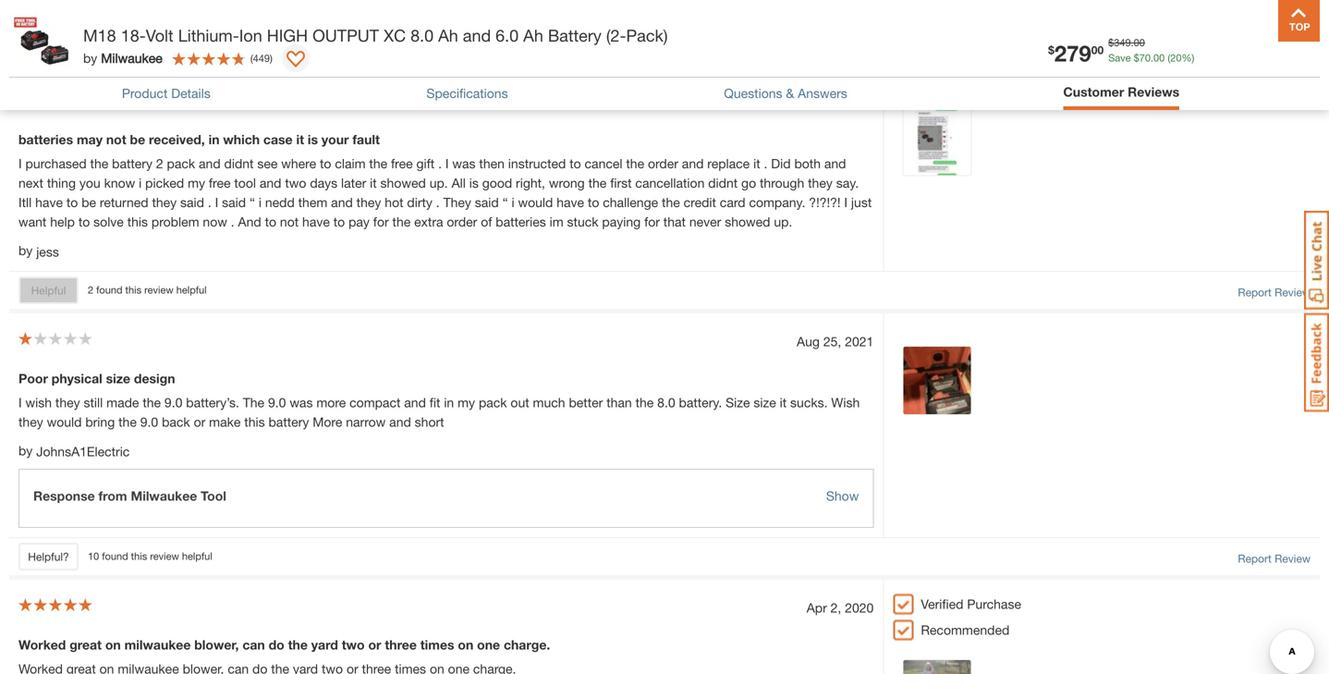 Task type: describe. For each thing, give the bounding box(es) containing it.
1 ah from the left
[[438, 25, 459, 45]]

better
[[569, 395, 603, 410]]

1 horizontal spatial showed
[[725, 214, 771, 229]]

3 said from the left
[[475, 195, 499, 210]]

problem
[[152, 214, 199, 229]]

i up the now
[[215, 195, 219, 210]]

m18 18-volt lithium-ion high output xc 8.0 ah and 6.0 ah battery (2-pack)
[[83, 25, 668, 45]]

found for johnsa1electric
[[102, 550, 128, 562]]

and down later
[[331, 195, 353, 210]]

was inside "poor physical size design i wish they still made the 9.0 battery's. the 9.0 was more compact and fit in my pack out much better than the 8.0 battery. size size it sucks. wish they would bring the 9.0 back or make this battery more narrow and short"
[[290, 395, 313, 410]]

the down made
[[118, 414, 137, 429]]

i up next
[[18, 156, 22, 171]]

extra
[[414, 214, 443, 229]]

by for by johnsa1electric
[[18, 443, 33, 458]]

to left pay
[[334, 214, 345, 229]]

replace
[[708, 156, 750, 171]]

the down cancel
[[589, 175, 607, 190]]

verified purchase
[[921, 596, 1022, 612]]

feedback link image
[[1305, 313, 1330, 412]]

this inside batteries may not be received, in which case it is your fault i  purchased the battery 2 pack and didnt see where to claim the free gift .  i was then instructed to cancel the order and replace it . did both and next thing you know i picked my free tool and two days later it showed up.    all is good right, wrong the first cancellation didnt go through they say. itll have to be returned they said .   i said " i nedd them and they hot dirty .  they said " i would have to challenge the credit card company. ?!?!?!  i just want  help to solve this problem now .  and to not have to pay for the extra order of batteries im stuck paying for that never showed up.
[[127, 214, 148, 229]]

fit
[[430, 395, 441, 410]]

product image image
[[14, 9, 74, 69]]

0 horizontal spatial free
[[209, 175, 231, 190]]

1 horizontal spatial be
[[130, 132, 145, 147]]

reviews
[[143, 30, 186, 45]]

apr
[[807, 600, 827, 615]]

high
[[267, 25, 308, 45]]

m18
[[83, 25, 116, 45]]

1 " from the left
[[250, 195, 255, 210]]

0 horizontal spatial have
[[35, 195, 63, 210]]

size
[[726, 395, 750, 410]]

just
[[852, 195, 872, 210]]

nedd
[[265, 195, 295, 210]]

show button
[[827, 486, 859, 506]]

1 horizontal spatial didnt
[[709, 175, 738, 190]]

fault
[[353, 132, 380, 147]]

and up say.
[[825, 156, 847, 171]]

display image
[[287, 51, 305, 69]]

card
[[720, 195, 746, 210]]

they left still
[[55, 395, 80, 410]]

pack inside "poor physical size design i wish they still made the 9.0 battery's. the 9.0 was more compact and fit in my pack out much better than the 8.0 battery. size size it sucks. wish they would bring the 9.0 back or make this battery more narrow and short"
[[479, 395, 507, 410]]

by milwaukee
[[83, 50, 163, 66]]

report review for i wish they still made the 9.0 battery's. the 9.0 was more compact and fit in my pack out much better than the 8.0 battery. size size it sucks. wish they would bring the 9.0 back or make this battery more narrow and short
[[1239, 552, 1311, 565]]

to up the help
[[66, 195, 78, 210]]

know
[[104, 175, 135, 190]]

and left 6.0
[[463, 25, 491, 45]]

2 horizontal spatial $
[[1134, 52, 1140, 64]]

the up you
[[90, 156, 108, 171]]

and left short
[[389, 414, 411, 429]]

cancellation
[[636, 175, 705, 190]]

received,
[[149, 132, 205, 147]]

the down design
[[143, 395, 161, 410]]

by for by jess
[[18, 243, 33, 258]]

2 inside batteries may not be received, in which case it is your fault i  purchased the battery 2 pack and didnt see where to claim the free gift .  i was then instructed to cancel the order and replace it . did both and next thing you know i picked my free tool and two days later it showed up.    all is good right, wrong the first cancellation didnt go through they say. itll have to be returned they said .   i said " i nedd them and they hot dirty .  they said " i would have to challenge the credit card company. ?!?!?!  i just want  help to solve this problem now .  and to not have to pay for the extra order of batteries im stuck paying for that never showed up.
[[156, 156, 163, 171]]

johnsa1electric button
[[36, 442, 130, 462]]

by for by milwaukee
[[83, 50, 97, 66]]

pay
[[349, 214, 370, 229]]

of inside batteries may not be received, in which case it is your fault i  purchased the battery 2 pack and didnt see where to claim the free gift .  i was then instructed to cancel the order and replace it . did both and next thing you know i picked my free tool and two days later it showed up.    all is good right, wrong the first cancellation didnt go through they say. itll have to be returned they said .   i said " i nedd them and they hot dirty .  they said " i would have to challenge the credit card company. ?!?!?!  i just want  help to solve this problem now .  and to not have to pay for the extra order of batteries im stuck paying for that never showed up.
[[481, 214, 492, 229]]

response from milwaukee tool
[[33, 488, 226, 503]]

questions & answers
[[724, 85, 848, 101]]

recommended
[[921, 622, 1010, 637]]

report review button for i  purchased the battery 2 pack and didnt see where to claim the free gift .  i was then instructed to cancel the order and replace it . did both and next thing you know i picked my free tool and two days later it showed up.    all is good right, wrong the first cancellation didnt go through they say. itll have to be returned they said .   i said " i nedd them and they hot dirty .  they said " i would have to challenge the credit card company. ?!?!?!  i just want  help to solve this problem now .  and to not have to pay for the extra order of batteries im stuck paying for that never showed up.
[[1239, 284, 1311, 300]]

0 vertical spatial not
[[106, 132, 126, 147]]

0 vertical spatial batteries
[[18, 132, 73, 147]]

through
[[760, 175, 805, 190]]

helpful for by jess
[[176, 284, 207, 296]]

2 " from the left
[[503, 195, 508, 210]]

product
[[122, 85, 168, 101]]

days
[[310, 175, 338, 190]]

349
[[1115, 37, 1132, 49]]

johnsa1electric
[[36, 444, 130, 459]]

them
[[298, 195, 328, 210]]

bring
[[85, 414, 115, 429]]

it right later
[[370, 175, 377, 190]]

to up wrong
[[570, 156, 581, 171]]

wish
[[25, 395, 52, 410]]

tool
[[234, 175, 256, 190]]

the
[[243, 395, 265, 410]]

2 found this review helpful
[[88, 284, 207, 296]]

claim
[[335, 156, 366, 171]]

1 vertical spatial two
[[342, 637, 365, 652]]

showing - 10 of 449 reviews
[[18, 30, 186, 45]]

0 horizontal spatial i
[[139, 175, 142, 190]]

itll
[[18, 195, 32, 210]]

0 vertical spatial didnt
[[224, 156, 254, 171]]

0 vertical spatial free
[[391, 156, 413, 171]]

2 ( from the left
[[250, 52, 253, 64]]

1 vertical spatial not
[[280, 214, 299, 229]]

to up stuck
[[588, 195, 600, 210]]

0 horizontal spatial size
[[106, 371, 130, 386]]

helpful button
[[18, 276, 79, 304]]

questions
[[724, 85, 783, 101]]

the up first
[[626, 156, 645, 171]]

output
[[313, 25, 379, 45]]

they up ?!?!?!
[[808, 175, 833, 190]]

they
[[443, 195, 472, 210]]

may
[[77, 132, 103, 147]]

2 horizontal spatial 9.0
[[268, 395, 286, 410]]

by jess
[[18, 243, 59, 259]]

2 said from the left
[[222, 195, 246, 210]]

by johnsa1electric
[[18, 443, 130, 459]]

0 horizontal spatial 00
[[1092, 43, 1104, 56]]

response
[[33, 488, 95, 503]]

1 for from the left
[[373, 214, 389, 229]]

0 vertical spatial up.
[[430, 175, 448, 190]]

0 horizontal spatial 9.0
[[140, 414, 158, 429]]

live chat image
[[1305, 211, 1330, 310]]

this down response from milwaukee tool
[[131, 550, 147, 562]]

this inside "poor physical size design i wish they still made the 9.0 battery's. the 9.0 was more compact and fit in my pack out much better than the 8.0 battery. size size it sucks. wish they would bring the 9.0 back or make this battery more narrow and short"
[[244, 414, 265, 429]]

1 vertical spatial milwaukee
[[131, 488, 197, 503]]

was inside batteries may not be received, in which case it is your fault i  purchased the battery 2 pack and didnt see where to claim the free gift .  i was then instructed to cancel the order and replace it . did both and next thing you know i picked my free tool and two days later it showed up.    all is good right, wrong the first cancellation didnt go through they say. itll have to be returned they said .   i said " i nedd them and they hot dirty .  they said " i would have to challenge the credit card company. ?!?!?!  i just want  help to solve this problem now .  and to not have to pay for the extra order of batteries im stuck paying for that never showed up.
[[453, 156, 476, 171]]

save
[[1109, 52, 1132, 64]]

2 ah from the left
[[524, 25, 544, 45]]

2023
[[845, 95, 874, 110]]

much
[[533, 395, 566, 410]]

to up days
[[320, 156, 331, 171]]

would inside "poor physical size design i wish they still made the 9.0 battery's. the 9.0 was more compact and fit in my pack out much better than the 8.0 battery. size size it sucks. wish they would bring the 9.0 back or make this battery more narrow and short"
[[47, 414, 82, 429]]

want
[[18, 214, 47, 229]]

battery's.
[[186, 395, 239, 410]]

0 vertical spatial 449
[[118, 30, 139, 45]]

wish
[[832, 395, 860, 410]]

1 horizontal spatial is
[[470, 175, 479, 190]]

case
[[263, 132, 293, 147]]

2021
[[845, 334, 874, 349]]

battery inside "poor physical size design i wish they still made the 9.0 battery's. the 9.0 was more compact and fit in my pack out much better than the 8.0 battery. size size it sucks. wish they would bring the 9.0 back or make this battery more narrow and short"
[[269, 414, 309, 429]]

two inside batteries may not be received, in which case it is your fault i  purchased the battery 2 pack and didnt see where to claim the free gift .  i was then instructed to cancel the order and replace it . did both and next thing you know i picked my free tool and two days later it showed up.    all is good right, wrong the first cancellation didnt go through they say. itll have to be returned they said .   i said " i nedd them and they hot dirty .  they said " i would have to challenge the credit card company. ?!?!?!  i just want  help to solve this problem now .  and to not have to pay for the extra order of batteries im stuck paying for that never showed up.
[[285, 175, 307, 190]]

show
[[827, 488, 859, 503]]

6.0
[[496, 25, 519, 45]]

now
[[203, 214, 227, 229]]

1 horizontal spatial order
[[648, 156, 679, 171]]

poor
[[18, 371, 48, 386]]

design
[[134, 371, 175, 386]]

pack)
[[627, 25, 668, 45]]

it inside "poor physical size design i wish they still made the 9.0 battery's. the 9.0 was more compact and fit in my pack out much better than the 8.0 battery. size size it sucks. wish they would bring the 9.0 back or make this battery more narrow and short"
[[780, 395, 787, 410]]

nov
[[797, 95, 820, 110]]

1 vertical spatial 2
[[88, 284, 94, 296]]

1 horizontal spatial i
[[259, 195, 262, 210]]

this right helpful button
[[125, 284, 142, 296]]

2020
[[845, 600, 874, 615]]

im
[[550, 214, 564, 229]]

gift
[[417, 156, 435, 171]]

did
[[772, 156, 791, 171]]

would inside batteries may not be received, in which case it is your fault i  purchased the battery 2 pack and didnt see where to claim the free gift .  i was then instructed to cancel the order and replace it . did both and next thing you know i picked my free tool and two days later it showed up.    all is good right, wrong the first cancellation didnt go through they say. itll have to be returned they said .   i said " i nedd them and they hot dirty .  they said " i would have to challenge the credit card company. ?!?!?!  i just want  help to solve this problem now .  and to not have to pay for the extra order of batteries im stuck paying for that never showed up.
[[518, 195, 553, 210]]

review for i  purchased the battery 2 pack and didnt see where to claim the free gift .  i was then instructed to cancel the order and replace it . did both and next thing you know i picked my free tool and two days later it showed up.    all is good right, wrong the first cancellation didnt go through they say. itll have to be returned they said .   i said " i nedd them and they hot dirty .  they said " i would have to challenge the credit card company. ?!?!?!  i just want  help to solve this problem now .  and to not have to pay for the extra order of batteries im stuck paying for that never showed up.
[[1275, 286, 1311, 299]]

1 vertical spatial order
[[447, 214, 477, 229]]

1 vertical spatial 10
[[88, 550, 99, 562]]

from
[[99, 488, 127, 503]]

and down 'see'
[[260, 175, 282, 190]]

battery.
[[679, 395, 722, 410]]

2 horizontal spatial 00
[[1154, 52, 1165, 64]]

where
[[281, 156, 316, 171]]

0 horizontal spatial 8.0
[[411, 25, 434, 45]]

the right do
[[288, 637, 308, 652]]

reviews
[[1128, 84, 1180, 99]]

which
[[223, 132, 260, 147]]

and
[[238, 214, 261, 229]]

next
[[18, 175, 43, 190]]

do
[[269, 637, 285, 652]]

1 horizontal spatial 00
[[1134, 37, 1146, 49]]

it up go
[[754, 156, 761, 171]]

%)
[[1182, 52, 1195, 64]]

jess
[[36, 244, 59, 259]]

challenge
[[603, 195, 659, 210]]

the right than
[[636, 395, 654, 410]]

out
[[511, 395, 530, 410]]



Task type: vqa. For each thing, say whether or not it's contained in the screenshot.
the top The Account
no



Task type: locate. For each thing, give the bounding box(es) containing it.
of
[[103, 30, 114, 45], [481, 214, 492, 229]]

1 horizontal spatial 449
[[253, 52, 270, 64]]

1 horizontal spatial was
[[453, 156, 476, 171]]

( inside $ 279 00 $ 349 . 00 save $ 70 . 00 ( 20 %)
[[1168, 52, 1171, 64]]

paying
[[602, 214, 641, 229]]

0 horizontal spatial for
[[373, 214, 389, 229]]

1 vertical spatial of
[[481, 214, 492, 229]]

i right the know
[[139, 175, 142, 190]]

i left just at the right top
[[845, 195, 848, 210]]

8.0 inside "poor physical size design i wish they still made the 9.0 battery's. the 9.0 was more compact and fit in my pack out much better than the 8.0 battery. size size it sucks. wish they would bring the 9.0 back or make this battery more narrow and short"
[[658, 395, 676, 410]]

they up pay
[[357, 195, 381, 210]]

1 on from the left
[[105, 637, 121, 652]]

order down they
[[447, 214, 477, 229]]

to right the help
[[78, 214, 90, 229]]

purchased
[[25, 156, 87, 171]]

battery
[[112, 156, 153, 171], [269, 414, 309, 429]]

2 right helpful button
[[88, 284, 94, 296]]

picked
[[145, 175, 184, 190]]

20
[[1171, 52, 1182, 64]]

was left more
[[290, 395, 313, 410]]

9.0 right the
[[268, 395, 286, 410]]

customer reviews
[[1064, 84, 1180, 99]]

i left nedd
[[259, 195, 262, 210]]

0 horizontal spatial 449
[[118, 30, 139, 45]]

449
[[118, 30, 139, 45], [253, 52, 270, 64]]

pack inside batteries may not be received, in which case it is your fault i  purchased the battery 2 pack and didnt see where to claim the free gift .  i was then instructed to cancel the order and replace it . did both and next thing you know i picked my free tool and two days later it showed up.    all is good right, wrong the first cancellation didnt go through they say. itll have to be returned they said .   i said " i nedd them and they hot dirty .  they said " i would have to challenge the credit card company. ?!?!?!  i just want  help to solve this problem now .  and to not have to pay for the extra order of batteries im stuck paying for that never showed up.
[[167, 156, 195, 171]]

1 horizontal spatial (
[[1168, 52, 1171, 64]]

0 horizontal spatial my
[[188, 175, 205, 190]]

said up problem
[[180, 195, 204, 210]]

free
[[391, 156, 413, 171], [209, 175, 231, 190]]

2 report from the top
[[1239, 552, 1272, 565]]

0 horizontal spatial showed
[[381, 175, 426, 190]]

0 horizontal spatial two
[[285, 175, 307, 190]]

0 vertical spatial would
[[518, 195, 553, 210]]

didnt up tool
[[224, 156, 254, 171]]

i
[[139, 175, 142, 190], [259, 195, 262, 210], [512, 195, 515, 210]]

1 vertical spatial helpful
[[182, 550, 212, 562]]

0 horizontal spatial $
[[1049, 43, 1055, 56]]

this down the
[[244, 414, 265, 429]]

1 vertical spatial by
[[18, 243, 33, 258]]

or inside "poor physical size design i wish they still made the 9.0 battery's. the 9.0 was more compact and fit in my pack out much better than the 8.0 battery. size size it sucks. wish they would bring the 9.0 back or make this battery more narrow and short"
[[194, 414, 206, 429]]

instructed
[[508, 156, 566, 171]]

2 up picked at the left
[[156, 156, 163, 171]]

two down where
[[285, 175, 307, 190]]

1 vertical spatial my
[[458, 395, 475, 410]]

size right "size"
[[754, 395, 777, 410]]

compact
[[350, 395, 401, 410]]

0 horizontal spatial didnt
[[224, 156, 254, 171]]

1 vertical spatial report review
[[1239, 552, 1311, 565]]

review for johnsa1electric
[[150, 550, 179, 562]]

0 horizontal spatial or
[[194, 414, 206, 429]]

by down "-"
[[83, 50, 97, 66]]

solve
[[94, 214, 124, 229]]

0 horizontal spatial of
[[103, 30, 114, 45]]

1 horizontal spatial 9.0
[[165, 395, 183, 410]]

review for i wish they still made the 9.0 battery's. the 9.0 was more compact and fit in my pack out much better than the 8.0 battery. size size it sucks. wish they would bring the 9.0 back or make this battery more narrow and short
[[1275, 552, 1311, 565]]

2 horizontal spatial have
[[557, 195, 584, 210]]

1 report from the top
[[1239, 286, 1272, 299]]

0 vertical spatial 8.0
[[411, 25, 434, 45]]

report
[[1239, 286, 1272, 299], [1239, 552, 1272, 565]]

0 vertical spatial be
[[130, 132, 145, 147]]

helpful?
[[28, 550, 69, 563]]

i right gift
[[446, 156, 449, 171]]

is
[[308, 132, 318, 147], [470, 175, 479, 190]]

1 vertical spatial review
[[150, 550, 179, 562]]

0 vertical spatial in
[[209, 132, 220, 147]]

ah right xc
[[438, 25, 459, 45]]

1 vertical spatial size
[[754, 395, 777, 410]]

by inside by jess
[[18, 243, 33, 258]]

product details
[[122, 85, 211, 101]]

1 vertical spatial be
[[82, 195, 96, 210]]

my inside batteries may not be received, in which case it is your fault i  purchased the battery 2 pack and didnt see where to claim the free gift .  i was then instructed to cancel the order and replace it . did both and next thing you know i picked my free tool and two days later it showed up.    all is good right, wrong the first cancellation didnt go through they say. itll have to be returned they said .   i said " i nedd them and they hot dirty .  they said " i would have to challenge the credit card company. ?!?!?!  i just want  help to solve this problem now .  and to not have to pay for the extra order of batteries im stuck paying for that never showed up.
[[188, 175, 205, 190]]

and up cancellation
[[682, 156, 704, 171]]

i down good
[[512, 195, 515, 210]]

short
[[415, 414, 444, 429]]

company.
[[749, 195, 806, 210]]

review down problem
[[144, 284, 174, 296]]

of down good
[[481, 214, 492, 229]]

milwaukee
[[101, 50, 163, 66], [131, 488, 197, 503]]

2 horizontal spatial i
[[512, 195, 515, 210]]

0 horizontal spatial (
[[250, 52, 253, 64]]

be left received,
[[130, 132, 145, 147]]

worked great on milwaukee blower, can do the yard two or three times on one charge.
[[18, 637, 550, 652]]

helpful down problem
[[176, 284, 207, 296]]

up. down company.
[[774, 214, 793, 229]]

1 vertical spatial or
[[368, 637, 381, 652]]

1 horizontal spatial batteries
[[496, 214, 546, 229]]

my inside "poor physical size design i wish they still made the 9.0 battery's. the 9.0 was more compact and fit in my pack out much better than the 8.0 battery. size size it sucks. wish they would bring the 9.0 back or make this battery more narrow and short"
[[458, 395, 475, 410]]

pack left out
[[479, 395, 507, 410]]

(
[[1168, 52, 1171, 64], [250, 52, 253, 64]]

449 up by milwaukee
[[118, 30, 139, 45]]

1 report review from the top
[[1239, 286, 1311, 299]]

and left 'fit'
[[404, 395, 426, 410]]

2,
[[831, 600, 842, 615]]

customer reviews button
[[1064, 82, 1180, 105], [1064, 82, 1180, 102]]

1 vertical spatial showed
[[725, 214, 771, 229]]

9.0 up back
[[165, 395, 183, 410]]

0 vertical spatial 10
[[85, 30, 99, 45]]

pack down received,
[[167, 156, 195, 171]]

said
[[180, 195, 204, 210], [222, 195, 246, 210], [475, 195, 499, 210]]

to right the and at the top of the page
[[265, 214, 277, 229]]

0 vertical spatial 2
[[156, 156, 163, 171]]

still
[[84, 395, 103, 410]]

1 horizontal spatial free
[[391, 156, 413, 171]]

1 horizontal spatial "
[[503, 195, 508, 210]]

then
[[479, 156, 505, 171]]

specifications
[[427, 85, 508, 101]]

0 vertical spatial battery
[[112, 156, 153, 171]]

1 vertical spatial report
[[1239, 552, 1272, 565]]

0 vertical spatial found
[[96, 284, 123, 296]]

1 horizontal spatial have
[[302, 214, 330, 229]]

by left jess
[[18, 243, 33, 258]]

0 vertical spatial helpful
[[176, 284, 207, 296]]

0 vertical spatial is
[[308, 132, 318, 147]]

1 horizontal spatial ah
[[524, 25, 544, 45]]

didnt down replace
[[709, 175, 738, 190]]

i inside "poor physical size design i wish they still made the 9.0 battery's. the 9.0 was more compact and fit in my pack out much better than the 8.0 battery. size size it sucks. wish they would bring the 9.0 back or make this battery more narrow and short"
[[18, 395, 22, 410]]

report for i  purchased the battery 2 pack and didnt see where to claim the free gift .  i was then instructed to cancel the order and replace it . did both and next thing you know i picked my free tool and two days later it showed up.    all is good right, wrong the first cancellation didnt go through they say. itll have to be returned they said .   i said " i nedd them and they hot dirty .  they said " i would have to challenge the credit card company. ?!?!?!  i just want  help to solve this problem now .  and to not have to pay for the extra order of batteries im stuck paying for that never showed up.
[[1239, 286, 1272, 299]]

1 vertical spatial 449
[[253, 52, 270, 64]]

$ up save at the right of the page
[[1109, 37, 1115, 49]]

or down "battery's."
[[194, 414, 206, 429]]

would up by johnsa1electric
[[47, 414, 82, 429]]

0 vertical spatial my
[[188, 175, 205, 190]]

1 horizontal spatial on
[[458, 637, 474, 652]]

never
[[690, 214, 722, 229]]

milwaukee
[[124, 637, 191, 652]]

on right great
[[105, 637, 121, 652]]

in right 'fit'
[[444, 395, 454, 410]]

and down received,
[[199, 156, 221, 171]]

1 horizontal spatial of
[[481, 214, 492, 229]]

0 vertical spatial by
[[83, 50, 97, 66]]

report review
[[1239, 286, 1311, 299], [1239, 552, 1311, 565]]

10 up by milwaukee
[[85, 30, 99, 45]]

-
[[80, 30, 85, 45]]

battery up the know
[[112, 156, 153, 171]]

helpful
[[176, 284, 207, 296], [182, 550, 212, 562]]

0 horizontal spatial up.
[[430, 175, 448, 190]]

" down good
[[503, 195, 508, 210]]

tool
[[201, 488, 226, 503]]

1 horizontal spatial $
[[1109, 37, 1115, 49]]

review
[[144, 284, 174, 296], [150, 550, 179, 562]]

449 down the ion
[[253, 52, 270, 64]]

was
[[453, 156, 476, 171], [290, 395, 313, 410]]

to
[[320, 156, 331, 171], [570, 156, 581, 171], [66, 195, 78, 210], [588, 195, 600, 210], [78, 214, 90, 229], [265, 214, 277, 229], [334, 214, 345, 229]]

0 horizontal spatial batteries
[[18, 132, 73, 147]]

the down hot
[[393, 214, 411, 229]]

thing
[[47, 175, 76, 190]]

they down wish
[[18, 414, 43, 429]]

free left tool
[[209, 175, 231, 190]]

in inside batteries may not be received, in which case it is your fault i  purchased the battery 2 pack and didnt see where to claim the free gift .  i was then instructed to cancel the order and replace it . did both and next thing you know i picked my free tool and two days later it showed up.    all is good right, wrong the first cancellation didnt go through they say. itll have to be returned they said .   i said " i nedd them and they hot dirty .  they said " i would have to challenge the credit card company. ?!?!?!  i just want  help to solve this problem now .  and to not have to pay for the extra order of batteries im stuck paying for that never showed up.
[[209, 132, 220, 147]]

have down thing at left top
[[35, 195, 63, 210]]

0 vertical spatial or
[[194, 414, 206, 429]]

it
[[296, 132, 304, 147], [754, 156, 761, 171], [370, 175, 377, 190], [780, 395, 787, 410]]

be down you
[[82, 195, 96, 210]]

2 for from the left
[[645, 214, 660, 229]]

0 horizontal spatial battery
[[112, 156, 153, 171]]

1 vertical spatial batteries
[[496, 214, 546, 229]]

milwaukee down 18- on the left of page
[[101, 50, 163, 66]]

size up made
[[106, 371, 130, 386]]

1 vertical spatial free
[[209, 175, 231, 190]]

credit
[[684, 195, 717, 210]]

1 vertical spatial pack
[[479, 395, 507, 410]]

10
[[85, 30, 99, 45], [88, 550, 99, 562]]

0 horizontal spatial on
[[105, 637, 121, 652]]

in inside "poor physical size design i wish they still made the 9.0 battery's. the 9.0 was more compact and fit in my pack out much better than the 8.0 battery. size size it sucks. wish they would bring the 9.0 back or make this battery more narrow and short"
[[444, 395, 454, 410]]

on left one on the left
[[458, 637, 474, 652]]

in
[[209, 132, 220, 147], [444, 395, 454, 410]]

report for i wish they still made the 9.0 battery's. the 9.0 was more compact and fit in my pack out much better than the 8.0 battery. size size it sucks. wish they would bring the 9.0 back or make this battery more narrow and short
[[1239, 552, 1272, 565]]

make
[[209, 414, 241, 429]]

the down fault
[[369, 156, 388, 171]]

279
[[1055, 40, 1092, 66]]

00
[[1134, 37, 1146, 49], [1092, 43, 1104, 56], [1154, 52, 1165, 64]]

0 horizontal spatial said
[[180, 195, 204, 210]]

right,
[[516, 175, 546, 190]]

times
[[421, 637, 455, 652]]

for
[[373, 214, 389, 229], [645, 214, 660, 229]]

report review for i  purchased the battery 2 pack and didnt see where to claim the free gift .  i was then instructed to cancel the order and replace it . did both and next thing you know i picked my free tool and two days later it showed up.    all is good right, wrong the first cancellation didnt go through they say. itll have to be returned they said .   i said " i nedd them and they hot dirty .  they said " i would have to challenge the credit card company. ?!?!?!  i just want  help to solve this problem now .  and to not have to pay for the extra order of batteries im stuck paying for that never showed up.
[[1239, 286, 1311, 299]]

1 horizontal spatial pack
[[479, 395, 507, 410]]

2 on from the left
[[458, 637, 474, 652]]

not right may
[[106, 132, 126, 147]]

0 horizontal spatial was
[[290, 395, 313, 410]]

0 horizontal spatial ah
[[438, 25, 459, 45]]

18-
[[121, 25, 146, 45]]

1 vertical spatial 8.0
[[658, 395, 676, 410]]

0 horizontal spatial be
[[82, 195, 96, 210]]

0 vertical spatial two
[[285, 175, 307, 190]]

said down good
[[475, 195, 499, 210]]

of up by milwaukee
[[103, 30, 114, 45]]

2
[[156, 156, 163, 171], [88, 284, 94, 296]]

1 vertical spatial report review button
[[1239, 550, 1311, 567]]

hot
[[385, 195, 404, 210]]

batteries may not be received, in which case it is your fault i  purchased the battery 2 pack and didnt see where to claim the free gift .  i was then instructed to cancel the order and replace it . did both and next thing you know i picked my free tool and two days later it showed up.    all is good right, wrong the first cancellation didnt go through they say. itll have to be returned they said .   i said " i nedd them and they hot dirty .  they said " i would have to challenge the credit card company. ?!?!?!  i just want  help to solve this problem now .  and to not have to pay for the extra order of batteries im stuck paying for that never showed up.
[[18, 132, 872, 229]]

1 said from the left
[[180, 195, 204, 210]]

this down returned
[[127, 214, 148, 229]]

ion
[[239, 25, 262, 45]]

up. left "all"
[[430, 175, 448, 190]]

both
[[795, 156, 821, 171]]

0 vertical spatial review
[[144, 284, 174, 296]]

worked
[[18, 637, 66, 652]]

1 review from the top
[[1275, 286, 1311, 299]]

battery left more
[[269, 414, 309, 429]]

for left "that"
[[645, 214, 660, 229]]

or left three
[[368, 637, 381, 652]]

0 vertical spatial milwaukee
[[101, 50, 163, 66]]

verified
[[921, 596, 964, 612]]

1 vertical spatial found
[[102, 550, 128, 562]]

lithium-
[[178, 25, 239, 45]]

top button
[[1279, 0, 1321, 42]]

$ right save at the right of the page
[[1134, 52, 1140, 64]]

showed up hot
[[381, 175, 426, 190]]

found down from
[[102, 550, 128, 562]]

than
[[607, 395, 632, 410]]

1 vertical spatial didnt
[[709, 175, 738, 190]]

dirty
[[407, 195, 433, 210]]

they down picked at the left
[[152, 195, 177, 210]]

1 horizontal spatial 2
[[156, 156, 163, 171]]

cancel
[[585, 156, 623, 171]]

2 report review button from the top
[[1239, 550, 1311, 567]]

0 vertical spatial pack
[[167, 156, 195, 171]]

2 report review from the top
[[1239, 552, 1311, 565]]

your
[[322, 132, 349, 147]]

first
[[611, 175, 632, 190]]

0 vertical spatial was
[[453, 156, 476, 171]]

helpful for by johnsa1electric
[[182, 550, 212, 562]]

1 horizontal spatial said
[[222, 195, 246, 210]]

product details button
[[122, 84, 211, 103], [122, 84, 211, 103]]

batteries up purchased
[[18, 132, 73, 147]]

the down cancellation
[[662, 195, 680, 210]]

2 horizontal spatial said
[[475, 195, 499, 210]]

1 horizontal spatial in
[[444, 395, 454, 410]]

is left your
[[308, 132, 318, 147]]

didnt
[[224, 156, 254, 171], [709, 175, 738, 190]]

my right 'fit'
[[458, 395, 475, 410]]

8.0 left battery.
[[658, 395, 676, 410]]

8.0
[[411, 25, 434, 45], [658, 395, 676, 410]]

0 vertical spatial report review
[[1239, 286, 1311, 299]]

batteries left im
[[496, 214, 546, 229]]

0 vertical spatial of
[[103, 30, 114, 45]]

answers
[[798, 85, 848, 101]]

returned
[[100, 195, 148, 210]]

ah right 6.0
[[524, 25, 544, 45]]

battery inside batteries may not be received, in which case it is your fault i  purchased the battery 2 pack and didnt see where to claim the free gift .  i was then instructed to cancel the order and replace it . did both and next thing you know i picked my free tool and two days later it showed up.    all is good right, wrong the first cancellation didnt go through they say. itll have to be returned they said .   i said " i nedd them and they hot dirty .  they said " i would have to challenge the credit card company. ?!?!?!  i just want  help to solve this problem now .  and to not have to pay for the extra order of batteries im stuck paying for that never showed up.
[[112, 156, 153, 171]]

report review button for i wish they still made the 9.0 battery's. the 9.0 was more compact and fit in my pack out much better than the 8.0 battery. size size it sucks. wish they would bring the 9.0 back or make this battery more narrow and short
[[1239, 550, 1311, 567]]

help
[[50, 214, 75, 229]]

$ left save at the right of the page
[[1049, 43, 1055, 56]]

70
[[1140, 52, 1151, 64]]

0 vertical spatial report review button
[[1239, 284, 1311, 300]]

by inside by johnsa1electric
[[18, 443, 33, 458]]

order up cancellation
[[648, 156, 679, 171]]

sucks.
[[791, 395, 828, 410]]

up.
[[430, 175, 448, 190], [774, 214, 793, 229]]

review for jess
[[144, 284, 174, 296]]

i
[[18, 156, 22, 171], [446, 156, 449, 171], [215, 195, 219, 210], [845, 195, 848, 210], [18, 395, 22, 410]]

0 horizontal spatial order
[[447, 214, 477, 229]]

1 vertical spatial was
[[290, 395, 313, 410]]

1 horizontal spatial my
[[458, 395, 475, 410]]

0 vertical spatial review
[[1275, 286, 1311, 299]]

0 horizontal spatial would
[[47, 414, 82, 429]]

( left %)
[[1168, 52, 1171, 64]]

free left gift
[[391, 156, 413, 171]]

1 report review button from the top
[[1239, 284, 1311, 300]]

1 ( from the left
[[1168, 52, 1171, 64]]

found for jess
[[96, 284, 123, 296]]

by down wish
[[18, 443, 33, 458]]

it left sucks.
[[780, 395, 787, 410]]

review down response from milwaukee tool
[[150, 550, 179, 562]]

0 vertical spatial order
[[648, 156, 679, 171]]

2 review from the top
[[1275, 552, 1311, 565]]

have down wrong
[[557, 195, 584, 210]]

helpful? button
[[18, 543, 79, 570]]

1 horizontal spatial up.
[[774, 214, 793, 229]]

later
[[341, 175, 366, 190]]

would down right,
[[518, 195, 553, 210]]

was up "all"
[[453, 156, 476, 171]]

purchase
[[968, 596, 1022, 612]]

back
[[162, 414, 190, 429]]

0 horizontal spatial not
[[106, 132, 126, 147]]

it right case
[[296, 132, 304, 147]]

for right pay
[[373, 214, 389, 229]]

say.
[[837, 175, 859, 190]]

good
[[482, 175, 512, 190]]



